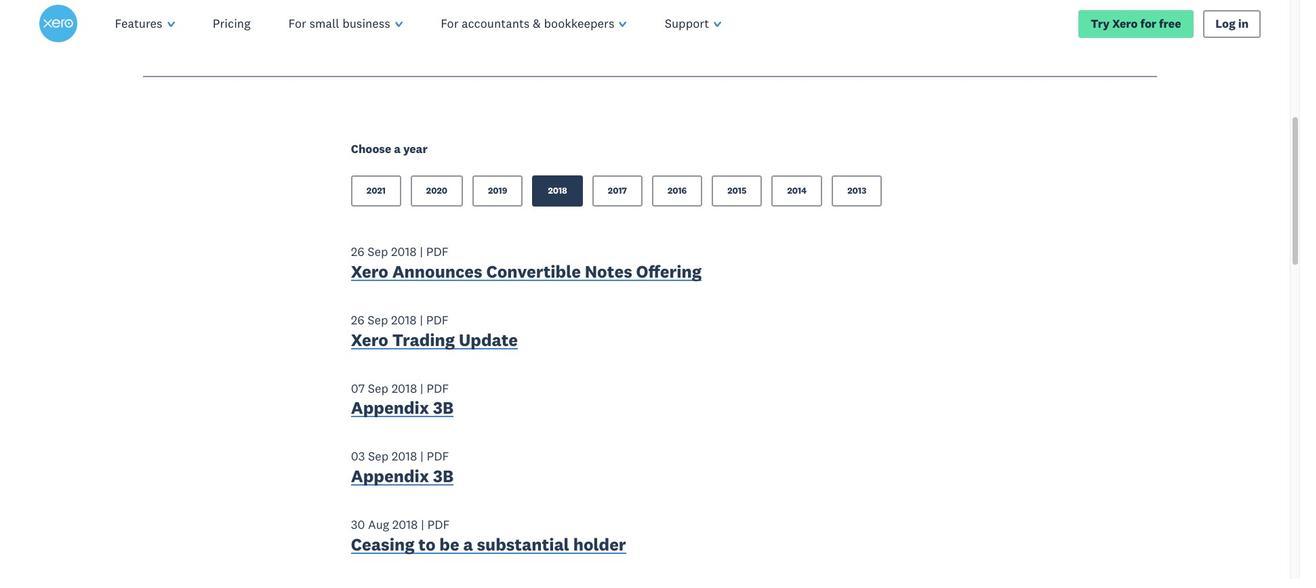 Task type: vqa. For each thing, say whether or not it's contained in the screenshot.
✕
no



Task type: locate. For each thing, give the bounding box(es) containing it.
2018 right 03
[[392, 449, 417, 464]]

appendix inside 03 sep 2018 | pdf appendix 3b
[[351, 466, 429, 487]]

| inside 30 aug 2018 | pdf ceasing to be a substantial holder
[[421, 517, 424, 533]]

try
[[1091, 16, 1110, 31]]

a left year
[[394, 142, 401, 157]]

2018 up announces
[[391, 244, 417, 260]]

2015 button
[[712, 176, 762, 207]]

a inside 30 aug 2018 | pdf ceasing to be a substantial holder
[[463, 534, 473, 556]]

pdf inside 26 sep 2018 | pdf xero trading update
[[426, 312, 448, 328]]

0 horizontal spatial a
[[394, 142, 401, 157]]

pdf up xero trading update link
[[426, 312, 448, 328]]

2 appendix 3b link from the top
[[351, 466, 454, 490]]

ceasing to be a substantial holder link
[[351, 534, 626, 559]]

xero left for
[[1112, 16, 1138, 31]]

in
[[1238, 16, 1249, 31]]

26 sep 2018 | pdf xero announces convertible notes offering
[[351, 244, 702, 283]]

2018 inside 26 sep 2018 | pdf xero announces convertible notes offering
[[391, 244, 417, 260]]

appendix inside 07 sep 2018 | pdf appendix 3b
[[351, 397, 429, 419]]

1 vertical spatial xero
[[351, 261, 388, 283]]

| up announces
[[420, 244, 423, 260]]

| inside 26 sep 2018 | pdf xero announces convertible notes offering
[[420, 244, 423, 260]]

2021 button
[[351, 176, 401, 207]]

| down 07 sep 2018 | pdf appendix 3b
[[420, 449, 424, 464]]

0 vertical spatial appendix
[[351, 397, 429, 419]]

2018 inside 03 sep 2018 | pdf appendix 3b
[[392, 449, 417, 464]]

pdf inside 30 aug 2018 | pdf ceasing to be a substantial holder
[[427, 517, 450, 533]]

appendix
[[351, 397, 429, 419], [351, 466, 429, 487]]

3b
[[433, 397, 454, 419], [433, 466, 454, 487]]

be
[[439, 534, 459, 556]]

26 sep 2018 | pdf xero trading update
[[351, 312, 518, 351]]

0 horizontal spatial for
[[288, 16, 306, 31]]

free
[[1159, 16, 1181, 31]]

a
[[394, 142, 401, 157], [463, 534, 473, 556]]

pdf down xero trading update link
[[427, 381, 449, 396]]

appendix down 07
[[351, 397, 429, 419]]

0 vertical spatial 3b
[[433, 397, 454, 419]]

pdf up be
[[427, 517, 450, 533]]

&
[[533, 16, 541, 31]]

for left small
[[288, 16, 306, 31]]

1 horizontal spatial for
[[441, 16, 459, 31]]

xero left announces
[[351, 261, 388, 283]]

xero trading update link
[[351, 329, 518, 354]]

appendix down 03
[[351, 466, 429, 487]]

1 for from the left
[[288, 16, 306, 31]]

for accountants & bookkeepers button
[[422, 0, 646, 47]]

sep inside 26 sep 2018 | pdf xero announces convertible notes offering
[[368, 244, 388, 260]]

| inside 26 sep 2018 | pdf xero trading update
[[420, 312, 423, 328]]

sep inside 07 sep 2018 | pdf appendix 3b
[[368, 381, 388, 396]]

2018 button
[[532, 176, 583, 207]]

for inside 'dropdown button'
[[288, 16, 306, 31]]

pdf inside 26 sep 2018 | pdf xero announces convertible notes offering
[[426, 244, 448, 260]]

1 vertical spatial 26
[[351, 312, 364, 328]]

2 26 from the top
[[351, 312, 364, 328]]

sep inside 26 sep 2018 | pdf xero trading update
[[368, 312, 388, 328]]

26 inside 26 sep 2018 | pdf xero trading update
[[351, 312, 364, 328]]

| for convertible
[[420, 244, 423, 260]]

1 vertical spatial a
[[463, 534, 473, 556]]

try xero for free link
[[1078, 10, 1194, 38]]

sep down 2021 "button"
[[368, 244, 388, 260]]

convertible
[[486, 261, 581, 283]]

announces
[[392, 261, 482, 283]]

sep
[[368, 244, 388, 260], [368, 312, 388, 328], [368, 381, 388, 396], [368, 449, 389, 464]]

| down 'trading'
[[420, 381, 423, 396]]

2018 inside 07 sep 2018 | pdf appendix 3b
[[392, 381, 417, 396]]

small
[[309, 16, 339, 31]]

03 sep 2018 | pdf appendix 3b
[[351, 449, 454, 487]]

pdf
[[426, 244, 448, 260], [426, 312, 448, 328], [427, 381, 449, 396], [427, 449, 449, 464], [427, 517, 450, 533]]

2 for from the left
[[441, 16, 459, 31]]

0 vertical spatial appendix 3b link
[[351, 397, 454, 422]]

| up to
[[421, 517, 424, 533]]

notes
[[585, 261, 632, 283]]

|
[[420, 244, 423, 260], [420, 312, 423, 328], [420, 381, 423, 396], [420, 449, 424, 464], [421, 517, 424, 533]]

pdf for be
[[427, 517, 450, 533]]

sep inside 03 sep 2018 | pdf appendix 3b
[[368, 449, 389, 464]]

appendix 3b link for 07 sep 2018 | pdf appendix 3b
[[351, 397, 454, 422]]

sep right 07
[[368, 381, 388, 396]]

1 appendix from the top
[[351, 397, 429, 419]]

2018
[[548, 185, 567, 197], [391, 244, 417, 260], [391, 312, 417, 328], [392, 381, 417, 396], [392, 449, 417, 464], [392, 517, 418, 533]]

to
[[418, 534, 436, 556]]

sep right 03
[[368, 449, 389, 464]]

| up 'trading'
[[420, 312, 423, 328]]

| inside 03 sep 2018 | pdf appendix 3b
[[420, 449, 424, 464]]

1 vertical spatial appendix
[[351, 466, 429, 487]]

xero inside 26 sep 2018 | pdf xero trading update
[[351, 329, 388, 351]]

1 appendix 3b link from the top
[[351, 397, 454, 422]]

1 26 from the top
[[351, 244, 364, 260]]

appendix for 03 sep 2018 | pdf appendix 3b
[[351, 466, 429, 487]]

sep for 26 sep 2018 | pdf xero trading update
[[368, 312, 388, 328]]

2 3b from the top
[[433, 466, 454, 487]]

1 horizontal spatial a
[[463, 534, 473, 556]]

3b for 03 sep 2018 | pdf appendix 3b
[[433, 466, 454, 487]]

xero up 07
[[351, 329, 388, 351]]

2018 up 'trading'
[[391, 312, 417, 328]]

2014 button
[[772, 176, 822, 207]]

business
[[342, 16, 390, 31]]

2013
[[847, 185, 866, 197]]

2 appendix from the top
[[351, 466, 429, 487]]

2018 right aug at the left of page
[[392, 517, 418, 533]]

2018 inside 30 aug 2018 | pdf ceasing to be a substantial holder
[[392, 517, 418, 533]]

pdf down 07 sep 2018 | pdf appendix 3b
[[427, 449, 449, 464]]

0 vertical spatial 26
[[351, 244, 364, 260]]

for for for accountants & bookkeepers
[[441, 16, 459, 31]]

for inside dropdown button
[[441, 16, 459, 31]]

1 vertical spatial appendix 3b link
[[351, 466, 454, 490]]

xero inside 26 sep 2018 | pdf xero announces convertible notes offering
[[351, 261, 388, 283]]

pdf up announces
[[426, 244, 448, 260]]

1 vertical spatial 3b
[[433, 466, 454, 487]]

2018 left 2017 at the top left
[[548, 185, 567, 197]]

for
[[288, 16, 306, 31], [441, 16, 459, 31]]

2017 button
[[592, 176, 642, 207]]

0 vertical spatial xero
[[1112, 16, 1138, 31]]

for
[[1140, 16, 1156, 31]]

2018 inside 26 sep 2018 | pdf xero trading update
[[391, 312, 417, 328]]

for small business
[[288, 16, 390, 31]]

offering
[[636, 261, 702, 283]]

contact investor relations
[[143, 29, 308, 47]]

contact
[[143, 29, 193, 47]]

for left accountants
[[441, 16, 459, 31]]

appendix 3b link down 03
[[351, 466, 454, 490]]

appendix 3b link
[[351, 397, 454, 422], [351, 466, 454, 490]]

2018 right 07
[[392, 381, 417, 396]]

2018 for 07 sep 2018 | pdf appendix 3b
[[392, 381, 417, 396]]

3b inside 07 sep 2018 | pdf appendix 3b
[[433, 397, 454, 419]]

appendix for 07 sep 2018 | pdf appendix 3b
[[351, 397, 429, 419]]

2 vertical spatial xero
[[351, 329, 388, 351]]

3b inside 03 sep 2018 | pdf appendix 3b
[[433, 466, 454, 487]]

26 inside 26 sep 2018 | pdf xero announces convertible notes offering
[[351, 244, 364, 260]]

appendix 3b link down 07
[[351, 397, 454, 422]]

26
[[351, 244, 364, 260], [351, 312, 364, 328]]

1 3b from the top
[[433, 397, 454, 419]]

3b for 07 sep 2018 | pdf appendix 3b
[[433, 397, 454, 419]]

sep up xero trading update link
[[368, 312, 388, 328]]

2015
[[727, 185, 747, 197]]

30
[[351, 517, 365, 533]]

a right be
[[463, 534, 473, 556]]

2017
[[608, 185, 627, 197]]

xero
[[1112, 16, 1138, 31], [351, 261, 388, 283], [351, 329, 388, 351]]

2020
[[426, 185, 447, 197]]

xero for xero announces convertible notes offering
[[351, 261, 388, 283]]



Task type: describe. For each thing, give the bounding box(es) containing it.
holder
[[573, 534, 626, 556]]

features button
[[96, 0, 194, 47]]

2019 button
[[472, 176, 523, 207]]

support
[[665, 16, 709, 31]]

xero announces convertible notes offering link
[[351, 261, 702, 286]]

2021
[[367, 185, 386, 197]]

for for for small business
[[288, 16, 306, 31]]

choose a year
[[351, 142, 428, 157]]

log in
[[1215, 16, 1249, 31]]

pricing link
[[194, 0, 269, 47]]

aug
[[368, 517, 389, 533]]

sep for 26 sep 2018 | pdf xero announces convertible notes offering
[[368, 244, 388, 260]]

xero homepage image
[[39, 5, 77, 43]]

2016
[[668, 185, 687, 197]]

0 vertical spatial a
[[394, 142, 401, 157]]

year
[[403, 142, 428, 157]]

log
[[1215, 16, 1236, 31]]

contact investor relations link
[[143, 29, 308, 51]]

30 aug 2018 | pdf ceasing to be a substantial holder
[[351, 517, 626, 556]]

features
[[115, 16, 162, 31]]

try xero for free
[[1091, 16, 1181, 31]]

pdf inside 03 sep 2018 | pdf appendix 3b
[[427, 449, 449, 464]]

07
[[351, 381, 365, 396]]

investor
[[197, 29, 248, 47]]

2016 button
[[652, 176, 702, 207]]

substantial
[[477, 534, 569, 556]]

2018 inside 2018 button
[[548, 185, 567, 197]]

pdf for update
[[426, 312, 448, 328]]

03
[[351, 449, 365, 464]]

pricing
[[213, 16, 251, 31]]

2018 for 26 sep 2018 | pdf xero trading update
[[391, 312, 417, 328]]

| for update
[[420, 312, 423, 328]]

2020 button
[[411, 176, 463, 207]]

trading
[[392, 329, 455, 351]]

ceasing
[[351, 534, 415, 556]]

2018 for 03 sep 2018 | pdf appendix 3b
[[392, 449, 417, 464]]

choose
[[351, 142, 391, 157]]

pdf inside 07 sep 2018 | pdf appendix 3b
[[427, 381, 449, 396]]

pdf for convertible
[[426, 244, 448, 260]]

26 for xero trading update
[[351, 312, 364, 328]]

relations
[[252, 29, 308, 47]]

26 for xero announces convertible notes offering
[[351, 244, 364, 260]]

2013 button
[[832, 176, 882, 207]]

| for be
[[421, 517, 424, 533]]

bookkeepers
[[544, 16, 614, 31]]

sep for 03 sep 2018 | pdf appendix 3b
[[368, 449, 389, 464]]

for small business button
[[269, 0, 422, 47]]

2019
[[488, 185, 507, 197]]

log in link
[[1203, 10, 1261, 38]]

sep for 07 sep 2018 | pdf appendix 3b
[[368, 381, 388, 396]]

appendix 3b link for 03 sep 2018 | pdf appendix 3b
[[351, 466, 454, 490]]

for accountants & bookkeepers
[[441, 16, 614, 31]]

| inside 07 sep 2018 | pdf appendix 3b
[[420, 381, 423, 396]]

2018 for 30 aug 2018 | pdf ceasing to be a substantial holder
[[392, 517, 418, 533]]

07 sep 2018 | pdf appendix 3b
[[351, 381, 454, 419]]

support button
[[646, 0, 740, 47]]

update
[[459, 329, 518, 351]]

accountants
[[462, 16, 530, 31]]

xero for xero trading update
[[351, 329, 388, 351]]

2014
[[787, 185, 807, 197]]

2018 for 26 sep 2018 | pdf xero announces convertible notes offering
[[391, 244, 417, 260]]



